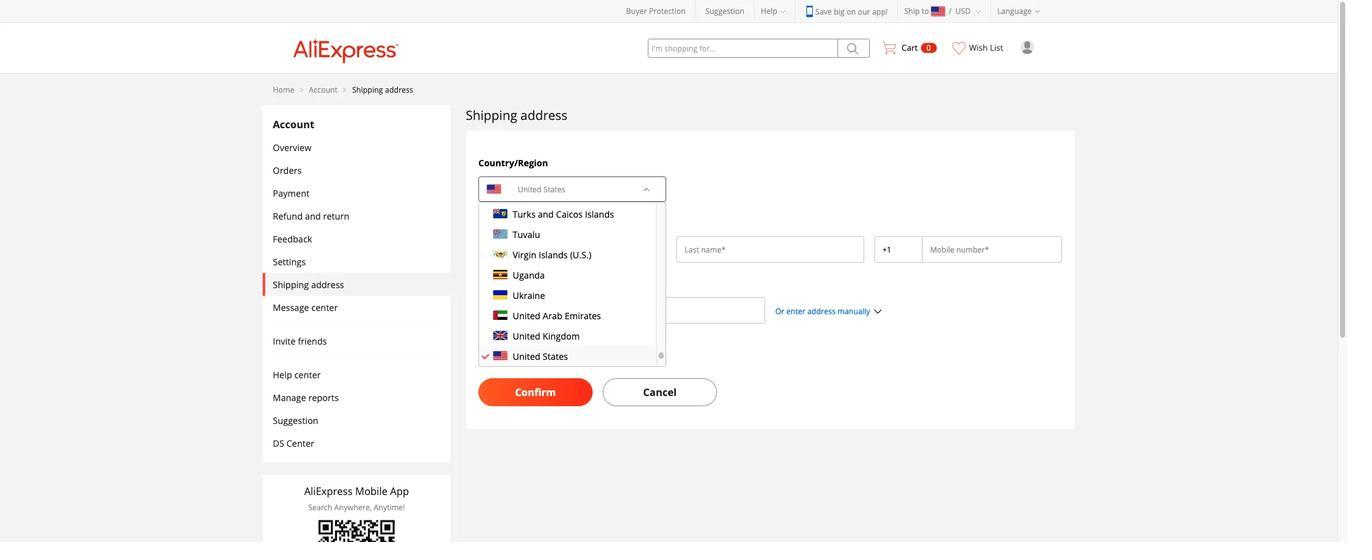 Task type: locate. For each thing, give the bounding box(es) containing it.
refund and return
[[273, 210, 350, 222]]

united for united kingdom
[[513, 330, 541, 342]]

united for united states
[[513, 350, 541, 362]]

and for turks
[[538, 208, 554, 220]]

1 horizontal spatial shipping address
[[466, 106, 568, 123]]

ship to
[[905, 6, 930, 16]]

confirm button
[[479, 378, 593, 406]]

united
[[513, 309, 541, 322], [513, 330, 541, 342], [513, 350, 541, 362]]

help for help center
[[273, 369, 292, 381]]

home
[[273, 84, 295, 95]]

help up 'manage'
[[273, 369, 292, 381]]

aliexpress
[[304, 484, 353, 498]]

shipping up country/region
[[466, 106, 517, 123]]

app
[[390, 484, 409, 498]]

refund
[[273, 210, 303, 222]]

1 vertical spatial suggestion
[[273, 414, 318, 426]]

virgin
[[513, 249, 537, 261]]

1 vertical spatial united
[[513, 330, 541, 342]]

2 vertical spatial united
[[513, 350, 541, 362]]

wish
[[970, 42, 988, 53]]

1 united from the top
[[513, 309, 541, 322]]

address
[[385, 84, 413, 95], [521, 106, 568, 123], [311, 278, 344, 290], [808, 306, 836, 316], [592, 349, 625, 361]]

0 vertical spatial islands
[[585, 208, 614, 220]]

suggestion up the ds center
[[273, 414, 318, 426]]

orders
[[273, 164, 302, 176]]

center for message center
[[312, 301, 338, 313]]

shipping right "account" link
[[352, 84, 383, 95]]

united arab emirates
[[513, 309, 601, 322]]

wish list link
[[947, 23, 1011, 64]]

0 vertical spatial shipping
[[352, 84, 383, 95]]

help right suggestion link
[[761, 6, 778, 16]]

2 united from the top
[[513, 330, 541, 342]]

on
[[847, 6, 856, 17]]

0 horizontal spatial shipping address
[[273, 278, 344, 290]]

account right home on the left top of the page
[[309, 84, 338, 95]]

list
[[990, 42, 1004, 53]]

turks and caicos islands
[[513, 208, 614, 220]]

0 horizontal spatial help
[[273, 369, 292, 381]]

suggestion
[[706, 6, 745, 16], [273, 414, 318, 426]]

1 horizontal spatial help
[[761, 6, 778, 16]]

center up the manage reports
[[295, 369, 321, 381]]

suggestion up i'm shopping for... text field
[[706, 6, 745, 16]]

and inside list box
[[538, 208, 554, 220]]

help
[[761, 6, 778, 16], [273, 369, 292, 381]]

/ usd
[[949, 6, 971, 16]]

1 horizontal spatial and
[[538, 208, 554, 220]]

and down turkmenistan
[[538, 208, 554, 220]]

1 vertical spatial center
[[295, 369, 321, 381]]

islands left (u.s.)
[[539, 249, 568, 261]]

manage
[[273, 391, 306, 403]]

islands right caicos
[[585, 208, 614, 220]]

None submit
[[839, 39, 870, 58]]

0
[[927, 43, 931, 53]]

information
[[520, 216, 573, 228]]

payment
[[273, 187, 310, 199]]

mobile
[[355, 484, 388, 498]]

1 horizontal spatial suggestion
[[706, 6, 745, 16]]

anytime!
[[374, 502, 405, 513]]

invite friends
[[273, 335, 327, 347]]

kingdom
[[543, 330, 580, 342]]

center
[[312, 301, 338, 313], [295, 369, 321, 381]]

help for help
[[761, 6, 778, 16]]

or
[[776, 306, 785, 316]]

0 vertical spatial center
[[312, 301, 338, 313]]

shipping address link
[[352, 84, 413, 95]]

list box
[[479, 183, 667, 367]]

>
[[300, 84, 304, 95], [343, 84, 347, 95]]

1 vertical spatial shipping
[[466, 106, 517, 123]]

row
[[474, 236, 1068, 267]]

center right message
[[312, 301, 338, 313]]

grid
[[474, 156, 1068, 406]]

2 vertical spatial shipping
[[273, 278, 309, 290]]

and left the return
[[305, 210, 321, 222]]

0 horizontal spatial islands
[[539, 249, 568, 261]]

0 horizontal spatial >
[[300, 84, 304, 95]]

1 horizontal spatial >
[[343, 84, 347, 95]]

3 united from the top
[[513, 350, 541, 362]]

0 horizontal spatial shipping
[[273, 278, 309, 290]]

ds center
[[273, 437, 314, 449]]

united up as
[[513, 330, 541, 342]]

(u.s.)
[[570, 249, 592, 261]]

islands
[[585, 208, 614, 220], [539, 249, 568, 261]]

account up overview
[[273, 118, 314, 131]]

states
[[543, 350, 568, 362]]

center
[[287, 437, 314, 449]]

big
[[834, 6, 845, 17]]

0 vertical spatial help
[[761, 6, 778, 16]]

0 vertical spatial shipping address
[[466, 106, 568, 123]]

shipping address up message center
[[273, 278, 344, 290]]

> right "account" link
[[343, 84, 347, 95]]

united down ukraine
[[513, 309, 541, 322]]

to
[[922, 6, 930, 16]]

None field
[[883, 243, 915, 256]]

set
[[496, 349, 509, 361]]

account link
[[309, 84, 338, 95]]

shipping up message
[[273, 278, 309, 290]]

0 vertical spatial suggestion
[[706, 6, 745, 16]]

and
[[538, 208, 554, 220], [305, 210, 321, 222]]

uganda
[[513, 269, 545, 281]]

united right set
[[513, 350, 541, 362]]

home link
[[273, 84, 295, 95]]

1 vertical spatial help
[[273, 369, 292, 381]]

0 vertical spatial united
[[513, 309, 541, 322]]

shipping address up country/region
[[466, 106, 568, 123]]

Search by ZIP Code, street, or address field
[[495, 304, 757, 317]]

emirates
[[565, 309, 601, 322]]

0 horizontal spatial and
[[305, 210, 321, 222]]

usd
[[956, 6, 971, 16]]

ukraine
[[513, 289, 545, 301]]

center for help center
[[295, 369, 321, 381]]

> right home on the left top of the page
[[300, 84, 304, 95]]

shipping address
[[466, 106, 568, 123], [273, 278, 344, 290]]

account
[[309, 84, 338, 95], [273, 118, 314, 131]]



Task type: vqa. For each thing, say whether or not it's contained in the screenshot.
second $4 off every $20 from left
no



Task type: describe. For each thing, give the bounding box(es) containing it.
1 > from the left
[[300, 84, 304, 95]]

1 vertical spatial account
[[273, 118, 314, 131]]

1 vertical spatial islands
[[539, 249, 568, 261]]

buyer
[[626, 6, 647, 16]]

/
[[949, 6, 952, 16]]

our
[[858, 6, 871, 17]]

ds
[[273, 437, 284, 449]]

aliexpress mobile app search anywhere, anytime!
[[304, 484, 409, 513]]

app!
[[873, 6, 888, 17]]

caicos
[[556, 208, 583, 220]]

buyer protection
[[626, 6, 686, 16]]

search
[[308, 502, 332, 513]]

0 vertical spatial account
[[309, 84, 338, 95]]

country/region
[[479, 156, 548, 169]]

or enter address manually
[[776, 306, 871, 316]]

help center
[[273, 369, 321, 381]]

save big on our app! link
[[806, 6, 888, 17]]

turkmenistan
[[513, 188, 570, 200]]

protection
[[649, 6, 686, 16]]

cancel button
[[603, 378, 717, 406]]

suggestion link
[[706, 6, 745, 16]]

2 horizontal spatial shipping
[[466, 106, 517, 123]]

set as default shipping address
[[496, 349, 625, 361]]

turks
[[513, 208, 536, 220]]

First name* field
[[487, 243, 658, 256]]

1 vertical spatial shipping address
[[273, 278, 344, 290]]

arrow down image
[[643, 185, 651, 193]]

save
[[816, 6, 832, 17]]

feedback
[[273, 233, 312, 245]]

message
[[273, 301, 309, 313]]

as
[[512, 349, 521, 361]]

tuvalu
[[513, 228, 540, 240]]

language link
[[991, 0, 1050, 22]]

and for refund
[[305, 210, 321, 222]]

overview
[[273, 141, 312, 153]]

arab
[[543, 309, 563, 322]]

grid containing confirm
[[474, 156, 1068, 406]]

address
[[479, 277, 514, 289]]

cart
[[902, 42, 918, 53]]

shipping
[[555, 349, 590, 361]]

invite
[[273, 335, 296, 347]]

save big on our app!
[[816, 6, 888, 17]]

virgin islands (u.s.)
[[513, 249, 592, 261]]

united kingdom
[[513, 330, 580, 342]]

personal information
[[479, 216, 573, 228]]

I'm shopping for... text field
[[648, 39, 839, 58]]

0 horizontal spatial suggestion
[[273, 414, 318, 426]]

address inside row
[[808, 306, 836, 316]]

default
[[523, 349, 552, 361]]

manually
[[838, 306, 871, 316]]

1 horizontal spatial islands
[[585, 208, 614, 220]]

list box containing turkmenistan
[[479, 183, 667, 367]]

search image
[[487, 306, 495, 315]]

Mobile number* field
[[931, 243, 1054, 256]]

manage reports
[[273, 391, 339, 403]]

enter
[[787, 306, 806, 316]]

buyer protection link
[[626, 6, 686, 16]]

united states
[[513, 350, 568, 362]]

settings
[[273, 256, 306, 268]]

friends
[[298, 335, 327, 347]]

United States field
[[510, 178, 635, 200]]

return
[[323, 210, 350, 222]]

2 > from the left
[[343, 84, 347, 95]]

language
[[998, 6, 1032, 16]]

home > account > shipping address
[[273, 84, 413, 95]]

cancel
[[643, 385, 677, 399]]

confirm
[[515, 385, 556, 399]]

reports
[[309, 391, 339, 403]]

1 horizontal spatial shipping
[[352, 84, 383, 95]]

or enter address manually row
[[474, 297, 1068, 334]]

ship
[[905, 6, 920, 16]]

united for united arab emirates
[[513, 309, 541, 322]]

message center
[[273, 301, 338, 313]]

personal
[[479, 216, 517, 228]]

wish list
[[970, 42, 1004, 53]]

anywhere,
[[334, 502, 372, 513]]

Last name* field
[[685, 243, 856, 256]]



